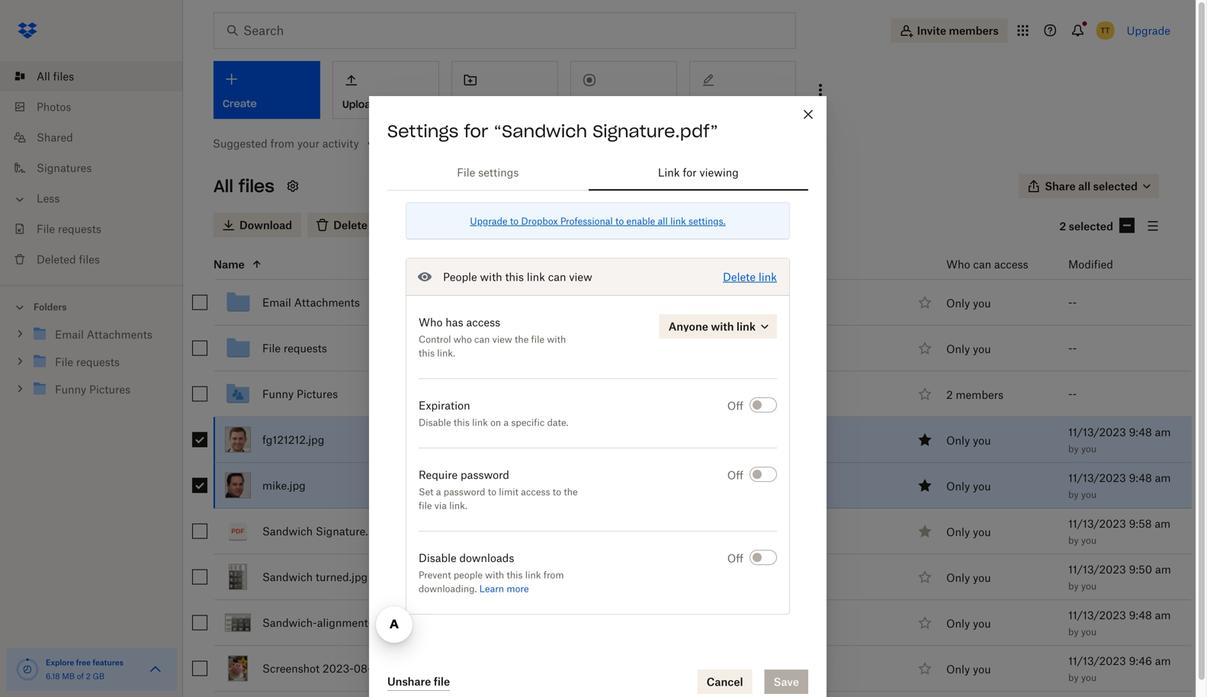Task type: describe. For each thing, give the bounding box(es) containing it.
only for attachments
[[947, 297, 971, 310]]

11/13/2023 9:48 am by you for sandwich-alignment-chart-720x495.jpg
[[1069, 609, 1172, 638]]

who for who has access control who can view the file with this link.
[[419, 316, 443, 329]]

anyone with link
[[669, 320, 756, 333]]

by for signature.pdf
[[1069, 535, 1079, 546]]

08-
[[354, 662, 371, 675]]

sandwich signature.pdf link
[[262, 522, 385, 541]]

all inside list item
[[37, 70, 50, 83]]

link right delete
[[759, 270, 777, 283]]

from inside "prevent people with this link from downloading."
[[544, 570, 564, 581]]

18
[[371, 662, 383, 675]]

sandwich turned.jpg
[[262, 571, 368, 584]]

11/13/2023 9:48 am by you for fg121212.jpg
[[1069, 426, 1172, 455]]

has
[[446, 316, 464, 329]]

delete link link
[[723, 270, 777, 283]]

upgrade to dropbox professional to enable all link settings. link
[[470, 216, 726, 227]]

sandwich turned.jpg link
[[262, 568, 368, 586]]

add to starred image for email attachments
[[916, 293, 935, 312]]

/sandwich alignment chart 720x495.jpg image
[[225, 614, 251, 632]]

link. inside require password set a password to limit access to the file via link.
[[450, 500, 468, 512]]

suggested
[[213, 137, 268, 150]]

learn
[[480, 583, 504, 595]]

only you button for requests
[[947, 341, 992, 357]]

selected
[[1069, 220, 1114, 233]]

to left dropbox
[[510, 216, 519, 227]]

signatures
[[37, 161, 92, 174]]

your
[[297, 137, 320, 150]]

prevent
[[419, 570, 451, 581]]

sandwich signature.pdf
[[262, 525, 385, 538]]

screenshot
[[262, 662, 320, 675]]

fg121212.jpg
[[262, 433, 325, 446]]

only you inside name mike.jpg, modified 11/13/2023 9:48 am, element
[[947, 480, 992, 493]]

11/13/2023 for 2023-
[[1069, 655, 1127, 668]]

0 horizontal spatial file
[[37, 222, 55, 235]]

downloads
[[460, 552, 515, 565]]

access for can
[[995, 258, 1029, 271]]

via
[[435, 500, 447, 512]]

sandwich for sandwich turned.jpg
[[262, 571, 313, 584]]

link inside expiration disable this link on a specific date.
[[472, 417, 488, 428]]

anyone
[[669, 320, 709, 333]]

file settings tab
[[388, 154, 589, 191]]

this right people
[[505, 270, 524, 283]]

dropbox
[[521, 216, 558, 227]]

folders
[[34, 301, 67, 313]]

signatures link
[[12, 153, 183, 183]]

upgrade link
[[1127, 24, 1171, 37]]

3 off from the top
[[728, 552, 744, 565]]

you inside 11/13/2023 9:50 am by you
[[1082, 581, 1097, 592]]

shared
[[37, 131, 73, 144]]

folders button
[[0, 295, 183, 318]]

9.48.36
[[398, 662, 436, 675]]

to left enable
[[616, 216, 624, 227]]

name
[[214, 258, 245, 271]]

1 vertical spatial file requests link
[[262, 339, 327, 357]]

-- for requests
[[1069, 342, 1077, 355]]

people with this link can view
[[443, 270, 593, 283]]

name funny pictures, modified 11/13/2023 10:13 am, element
[[180, 372, 1193, 417]]

date.
[[547, 417, 569, 428]]

explore
[[46, 658, 74, 668]]

1 vertical spatial password
[[444, 486, 486, 498]]

this inside expiration disable this link on a specific date.
[[454, 417, 470, 428]]

specific
[[511, 417, 545, 428]]

you inside the name file requests, modified 12/14/2023 4:10 pm, element
[[974, 343, 992, 355]]

list containing all files
[[0, 52, 183, 285]]

with right people
[[480, 270, 503, 283]]

2 members
[[947, 388, 1004, 401]]

on
[[491, 417, 501, 428]]

limit
[[499, 486, 519, 498]]

file requests inside list
[[37, 222, 101, 235]]

the inside who has access control who can view the file with this link.
[[515, 334, 529, 345]]

suggested from your activity
[[213, 137, 359, 150]]

name shortcut.web, modified 11/13/2023 10:10 am, element
[[180, 692, 1193, 697]]

off for password
[[728, 469, 744, 482]]

sandwich for sandwich signature.pdf
[[262, 525, 313, 538]]

link inside "prevent people with this link from downloading."
[[526, 570, 541, 581]]

name mike.jpg, modified 11/13/2023 9:48 am, element
[[180, 463, 1193, 509]]

only for 2023-
[[947, 663, 971, 676]]

/sandwich turned.jpg image
[[229, 564, 247, 590]]

unshare
[[388, 675, 431, 688]]

only you button for signature.pdf
[[947, 524, 992, 541]]

people
[[443, 270, 477, 283]]

modified
[[1069, 258, 1114, 271]]

fg121212.jpg link
[[262, 431, 325, 449]]

screenshot 2023-08-18 at 9.48.36 am.png link
[[262, 660, 479, 678]]

name file requests, modified 12/14/2023 4:10 pm, element
[[180, 326, 1193, 372]]

upgrade for upgrade
[[1127, 24, 1171, 37]]

name button
[[214, 255, 909, 274]]

link inside dropdown button
[[737, 320, 756, 333]]

1 horizontal spatial requests
[[284, 342, 327, 355]]

this inside who has access control who can view the file with this link.
[[419, 348, 435, 359]]

signature.pdf
[[316, 525, 385, 538]]

pictures
[[297, 388, 338, 401]]

by inside the name fg121212.jpg, modified 11/13/2023 9:48 am, element
[[1069, 443, 1079, 455]]

unshare file button
[[388, 673, 450, 691]]

require password set a password to limit access to the file via link.
[[419, 468, 578, 512]]

requests inside list
[[58, 222, 101, 235]]

add to starred image for 11/13/2023 9:50 am
[[916, 568, 935, 586]]

disable inside expiration disable this link on a specific date.
[[419, 417, 451, 428]]

9:48 for sandwich-alignment-chart-720x495.jpg
[[1130, 609, 1153, 622]]

less
[[37, 192, 60, 205]]

only for turned.jpg
[[947, 571, 971, 584]]

/mike.jpg image
[[225, 473, 251, 499]]

with inside anyone with link dropdown button
[[711, 320, 734, 333]]

9:58
[[1130, 517, 1153, 530]]

only for requests
[[947, 343, 971, 355]]

link. inside who has access control who can view the file with this link.
[[437, 348, 455, 359]]

with inside who has access control who can view the file with this link.
[[547, 334, 566, 345]]

professional
[[561, 216, 613, 227]]

link right all
[[671, 216, 687, 227]]

2 for 2 members
[[947, 388, 953, 401]]

/screenshot 2023-08-18 at 9.48.36 am.png image
[[228, 656, 248, 682]]

a inside expiration disable this link on a specific date.
[[504, 417, 509, 428]]

control
[[419, 334, 451, 345]]

file requests link inside list
[[12, 214, 183, 244]]

link down dropbox
[[527, 270, 545, 283]]

2 members button
[[947, 386, 1004, 403]]

only inside name mike.jpg, modified 11/13/2023 9:48 am, element
[[947, 480, 971, 493]]

1 am from the top
[[1156, 426, 1172, 439]]

explore free features 6.18 mb of 2 gb
[[46, 658, 124, 681]]

9:48 for fg121212.jpg
[[1130, 426, 1153, 439]]

settings
[[478, 166, 519, 179]]

email attachments
[[262, 296, 360, 309]]

name screenshot 2023-08-18 at 9.48.36 am.png, modified 11/13/2023 9:46 am, element
[[180, 646, 1193, 692]]

-- for attachments
[[1069, 296, 1077, 309]]

only you for attachments
[[947, 297, 992, 310]]

by for turned.jpg
[[1069, 581, 1079, 592]]

email
[[262, 296, 291, 309]]

screenshot 2023-08-18 at 9.48.36 am.png
[[262, 662, 479, 675]]

learn more link
[[480, 583, 529, 595]]

11/13/2023 for turned.jpg
[[1069, 563, 1127, 576]]

settings.
[[689, 216, 726, 227]]

only you for alignment-
[[947, 617, 992, 630]]

add to starred image for 11/13/2023 9:46 am
[[916, 660, 935, 678]]

2 horizontal spatial files
[[239, 175, 275, 197]]

add to starred image for 11/13/2023 9:48 am
[[916, 614, 935, 632]]

link for viewing tab panel
[[388, 202, 809, 652]]

view inside who has access control who can view the file with this link.
[[493, 334, 513, 345]]

less image
[[12, 192, 27, 207]]

of
[[77, 672, 84, 681]]

with inside "prevent people with this link from downloading."
[[485, 570, 505, 581]]

file settings
[[457, 166, 519, 179]]

to left limit
[[488, 486, 497, 498]]

quota usage element
[[15, 658, 40, 682]]

by inside name mike.jpg, modified 11/13/2023 9:48 am, element
[[1069, 489, 1079, 501]]

deleted
[[37, 253, 76, 266]]

require
[[419, 468, 458, 481]]

access inside require password set a password to limit access to the file via link.
[[521, 486, 551, 498]]

all files link
[[12, 61, 183, 92]]

cancel
[[707, 676, 744, 689]]

photos link
[[12, 92, 183, 122]]

file inside 'button'
[[434, 675, 450, 688]]

mb
[[62, 672, 75, 681]]

9:46
[[1130, 655, 1153, 668]]

0 vertical spatial from
[[271, 137, 295, 150]]



Task type: locate. For each thing, give the bounding box(es) containing it.
-- for pictures
[[1069, 388, 1077, 401]]

requests up the 'funny pictures' link
[[284, 342, 327, 355]]

with down people with this link can view
[[547, 334, 566, 345]]

activity
[[323, 137, 359, 150]]

6 11/13/2023 from the top
[[1069, 655, 1127, 668]]

file
[[531, 334, 545, 345], [419, 500, 432, 512], [434, 675, 450, 688]]

file down people with this link can view
[[531, 334, 545, 345]]

disable down expiration
[[419, 417, 451, 428]]

link. right 'via'
[[450, 500, 468, 512]]

file left settings
[[457, 166, 476, 179]]

3 only you from the top
[[947, 434, 992, 447]]

free
[[76, 658, 91, 668]]

for right link
[[683, 166, 697, 179]]

1 horizontal spatial all files
[[214, 175, 275, 197]]

upgrade for upgrade to dropbox professional to enable all link settings.
[[470, 216, 508, 227]]

password
[[461, 468, 510, 481], [444, 486, 486, 498]]

0 horizontal spatial a
[[436, 486, 441, 498]]

3 add to starred image from the top
[[916, 385, 935, 403]]

files down 'suggested'
[[239, 175, 275, 197]]

3 11/13/2023 9:48 am by you from the top
[[1069, 609, 1172, 638]]

11/13/2023 9:48 am by you inside name mike.jpg, modified 11/13/2023 9:48 am, element
[[1069, 472, 1172, 501]]

2 left members
[[947, 388, 953, 401]]

am for alignment-
[[1156, 609, 1172, 622]]

only you inside the name file requests, modified 12/14/2023 4:10 pm, element
[[947, 343, 992, 355]]

by inside name sandwich-alignment-chart-720x495.jpg, modified 11/13/2023 9:48 am, element
[[1069, 626, 1079, 638]]

9:48
[[1130, 426, 1153, 439], [1130, 472, 1153, 484], [1130, 609, 1153, 622]]

1 vertical spatial view
[[493, 334, 513, 345]]

1 vertical spatial disable
[[419, 552, 457, 565]]

0 horizontal spatial the
[[515, 334, 529, 345]]

table containing name
[[180, 249, 1193, 697]]

2 11/13/2023 9:48 am by you from the top
[[1069, 472, 1172, 501]]

0 horizontal spatial view
[[493, 334, 513, 345]]

remove from starred image
[[916, 431, 935, 449], [916, 476, 935, 495], [916, 522, 935, 541]]

3 am from the top
[[1155, 517, 1171, 530]]

1 only from the top
[[947, 297, 971, 310]]

1 11/13/2023 from the top
[[1069, 426, 1127, 439]]

1 horizontal spatial for
[[683, 166, 697, 179]]

only you button inside name mike.jpg, modified 11/13/2023 9:48 am, element
[[947, 478, 992, 495]]

0 horizontal spatial who
[[419, 316, 443, 329]]

viewing
[[700, 166, 739, 179]]

2 vertical spatial add to starred image
[[916, 385, 935, 403]]

anyone with link button
[[660, 314, 777, 339]]

2 add to starred image from the top
[[916, 614, 935, 632]]

link left the on on the left
[[472, 417, 488, 428]]

8 only from the top
[[947, 663, 971, 676]]

5 by from the top
[[1069, 626, 1079, 638]]

only you button inside name sandwich-alignment-chart-720x495.jpg, modified 11/13/2023 9:48 am, element
[[947, 615, 992, 632]]

11/13/2023 9:46 am by you
[[1069, 655, 1172, 684]]

1 vertical spatial requests
[[284, 342, 327, 355]]

files up photos
[[53, 70, 74, 83]]

1 horizontal spatial file
[[434, 675, 450, 688]]

you inside 11/13/2023 9:58 am by you
[[1082, 535, 1097, 546]]

4 11/13/2023 from the top
[[1069, 563, 1127, 576]]

only you for signature.pdf
[[947, 526, 992, 539]]

9:48 for mike.jpg
[[1130, 472, 1153, 484]]

file requests link up deleted files
[[12, 214, 183, 244]]

5 only you button from the top
[[947, 524, 992, 541]]

link down delete link
[[737, 320, 756, 333]]

0 vertical spatial remove from starred image
[[916, 431, 935, 449]]

0 vertical spatial sandwich
[[262, 525, 313, 538]]

2 disable from the top
[[419, 552, 457, 565]]

files
[[53, 70, 74, 83], [239, 175, 275, 197], [79, 253, 100, 266]]

/fg121212.jpg image
[[225, 427, 251, 453]]

2 remove from starred image from the top
[[916, 476, 935, 495]]

0 vertical spatial file
[[531, 334, 545, 345]]

only inside name sandwich turned.jpg, modified 11/13/2023 9:50 am, element
[[947, 571, 971, 584]]

1 horizontal spatial access
[[521, 486, 551, 498]]

add to starred image inside name screenshot 2023-08-18 at 9.48.36 am.png, modified 11/13/2023 9:46 am, element
[[916, 660, 935, 678]]

0 horizontal spatial files
[[53, 70, 74, 83]]

2 for 2 selected
[[1060, 220, 1067, 233]]

1 remove from starred image from the top
[[916, 431, 935, 449]]

1 vertical spatial upgrade
[[470, 216, 508, 227]]

2 vertical spatial remove from starred image
[[916, 522, 935, 541]]

funny
[[262, 388, 294, 401]]

for for settings
[[464, 121, 489, 142]]

alignment-
[[317, 616, 373, 629]]

1 vertical spatial add to starred image
[[916, 614, 935, 632]]

remove from starred image for sandwich signature.pdf
[[916, 522, 935, 541]]

1 -- from the top
[[1069, 296, 1077, 309]]

all up photos
[[37, 70, 50, 83]]

7 only you button from the top
[[947, 615, 992, 632]]

2 vertical spatial file
[[434, 675, 450, 688]]

1 add to starred image from the top
[[916, 293, 935, 312]]

2 only you button from the top
[[947, 341, 992, 357]]

am inside 11/13/2023 9:46 am by you
[[1156, 655, 1172, 668]]

2 inside explore free features 6.18 mb of 2 gb
[[86, 672, 91, 681]]

upgrade inside link for viewing tab panel
[[470, 216, 508, 227]]

8 only you from the top
[[947, 663, 992, 676]]

4 am from the top
[[1156, 563, 1172, 576]]

2 vertical spatial files
[[79, 253, 100, 266]]

only you inside name screenshot 2023-08-18 at 9.48.36 am.png, modified 11/13/2023 9:46 am, element
[[947, 663, 992, 676]]

you
[[974, 297, 992, 310], [974, 343, 992, 355], [974, 434, 992, 447], [1082, 443, 1097, 455], [974, 480, 992, 493], [1082, 489, 1097, 501], [974, 526, 992, 539], [1082, 535, 1097, 546], [974, 571, 992, 584], [1082, 581, 1097, 592], [974, 617, 992, 630], [1082, 626, 1097, 638], [974, 663, 992, 676], [1082, 672, 1097, 684]]

downloading.
[[419, 583, 477, 595]]

delete link
[[723, 270, 777, 283]]

only for signature.pdf
[[947, 526, 971, 539]]

2023-
[[323, 662, 354, 675]]

only you inside name sandwich signature.pdf, modified 11/13/2023 9:58 am, "element"
[[947, 526, 992, 539]]

1 horizontal spatial from
[[544, 570, 564, 581]]

off for disable
[[728, 399, 744, 412]]

file requests
[[37, 222, 101, 235], [262, 342, 327, 355]]

3 add to starred image from the top
[[916, 660, 935, 678]]

remove from starred image inside name sandwich signature.pdf, modified 11/13/2023 9:58 am, "element"
[[916, 522, 935, 541]]

only inside name sandwich signature.pdf, modified 11/13/2023 9:58 am, "element"
[[947, 526, 971, 539]]

unshare file
[[388, 675, 450, 688]]

this down control
[[419, 348, 435, 359]]

add to starred image inside name email attachments, modified 11/13/2023 10:24 am, "element"
[[916, 293, 935, 312]]

signature.pdf"
[[593, 121, 719, 142]]

remove from starred image for fg121212.jpg
[[916, 431, 935, 449]]

0 vertical spatial files
[[53, 70, 74, 83]]

add to starred image for funny pictures
[[916, 385, 935, 403]]

sandwich-alignment-chart-720x495.jpg
[[262, 616, 466, 629]]

add to starred image inside name funny pictures, modified 11/13/2023 10:13 am, element
[[916, 385, 935, 403]]

only you button inside the name file requests, modified 12/14/2023 4:10 pm, element
[[947, 341, 992, 357]]

the right who
[[515, 334, 529, 345]]

learn more
[[480, 583, 529, 595]]

11/13/2023 inside 11/13/2023 9:50 am by you
[[1069, 563, 1127, 576]]

2 horizontal spatial can
[[974, 258, 992, 271]]

file inside tab
[[457, 166, 476, 179]]

prevent people with this link from downloading.
[[419, 570, 564, 595]]

who for who can access
[[947, 258, 971, 271]]

2 by from the top
[[1069, 489, 1079, 501]]

list
[[0, 52, 183, 285]]

0 horizontal spatial all
[[37, 70, 50, 83]]

4 only you button from the top
[[947, 478, 992, 495]]

5 11/13/2023 from the top
[[1069, 609, 1127, 622]]

2 right of at left
[[86, 672, 91, 681]]

the right limit
[[564, 486, 578, 498]]

this
[[505, 270, 524, 283], [419, 348, 435, 359], [454, 417, 470, 428], [507, 570, 523, 581]]

4 only you from the top
[[947, 480, 992, 493]]

tab list
[[388, 154, 809, 191]]

2 horizontal spatial 2
[[1060, 220, 1067, 233]]

all files inside list item
[[37, 70, 74, 83]]

3 11/13/2023 from the top
[[1069, 517, 1127, 530]]

0 vertical spatial password
[[461, 468, 510, 481]]

off
[[728, 399, 744, 412], [728, 469, 744, 482], [728, 552, 744, 565]]

add to starred image
[[916, 568, 935, 586], [916, 614, 935, 632], [916, 660, 935, 678]]

1 vertical spatial 9:48
[[1130, 472, 1153, 484]]

for
[[464, 121, 489, 142], [683, 166, 697, 179]]

0 vertical spatial add to starred image
[[916, 293, 935, 312]]

2 vertical spatial add to starred image
[[916, 660, 935, 678]]

1 only you button from the top
[[947, 295, 992, 312]]

add to starred image
[[916, 293, 935, 312], [916, 339, 935, 357], [916, 385, 935, 403]]

2 vertical spatial 2
[[86, 672, 91, 681]]

set
[[419, 486, 434, 498]]

11/13/2023 9:50 am by you
[[1069, 563, 1172, 592]]

all files list item
[[0, 61, 183, 92]]

tab list inside settings for "sandwich signature.pdf" dialog
[[388, 154, 809, 191]]

access inside who has access control who can view the file with this link.
[[467, 316, 501, 329]]

7 only from the top
[[947, 617, 971, 630]]

who inside who has access control who can view the file with this link.
[[419, 316, 443, 329]]

1 9:48 from the top
[[1130, 426, 1153, 439]]

1 vertical spatial 2
[[947, 388, 953, 401]]

0 horizontal spatial requests
[[58, 222, 101, 235]]

1 vertical spatial all files
[[214, 175, 275, 197]]

2 vertical spatial --
[[1069, 388, 1077, 401]]

only you button inside the name fg121212.jpg, modified 11/13/2023 9:48 am, element
[[947, 432, 992, 449]]

who can access
[[947, 258, 1029, 271]]

file down email
[[262, 342, 281, 355]]

11/13/2023 for signature.pdf
[[1069, 517, 1127, 530]]

all down 'suggested'
[[214, 175, 234, 197]]

link for viewing tab
[[589, 154, 809, 191]]

at
[[385, 662, 395, 675]]

who
[[947, 258, 971, 271], [419, 316, 443, 329]]

by inside 11/13/2023 9:58 am by you
[[1069, 535, 1079, 546]]

1 vertical spatial a
[[436, 486, 441, 498]]

1 horizontal spatial 2
[[947, 388, 953, 401]]

link for viewing
[[658, 166, 739, 179]]

this down expiration
[[454, 417, 470, 428]]

1 by from the top
[[1069, 443, 1079, 455]]

photos
[[37, 100, 71, 113]]

people
[[454, 570, 483, 581]]

link.
[[437, 348, 455, 359], [450, 500, 468, 512]]

only you button inside name sandwich signature.pdf, modified 11/13/2023 9:58 am, "element"
[[947, 524, 992, 541]]

only you for turned.jpg
[[947, 571, 992, 584]]

1 vertical spatial files
[[239, 175, 275, 197]]

6 by from the top
[[1069, 672, 1079, 684]]

1 vertical spatial file
[[419, 500, 432, 512]]

sandwich inside "element"
[[262, 525, 313, 538]]

tab list containing file settings
[[388, 154, 809, 191]]

8 only you button from the top
[[947, 661, 992, 678]]

0 vertical spatial who
[[947, 258, 971, 271]]

6 am from the top
[[1156, 655, 1172, 668]]

0 vertical spatial file requests
[[37, 222, 101, 235]]

3 remove from starred image from the top
[[916, 522, 935, 541]]

this inside "prevent people with this link from downloading."
[[507, 570, 523, 581]]

only you button for attachments
[[947, 295, 992, 312]]

-- inside name email attachments, modified 11/13/2023 10:24 am, "element"
[[1069, 296, 1077, 309]]

0 horizontal spatial file
[[419, 500, 432, 512]]

1 horizontal spatial all
[[214, 175, 234, 197]]

0 horizontal spatial from
[[271, 137, 295, 150]]

3 9:48 from the top
[[1130, 609, 1153, 622]]

only inside name sandwich-alignment-chart-720x495.jpg, modified 11/13/2023 9:48 am, element
[[947, 617, 971, 630]]

11/13/2023 inside 11/13/2023 9:58 am by you
[[1069, 517, 1127, 530]]

name sandwich turned.jpg, modified 11/13/2023 9:50 am, element
[[180, 555, 1193, 600]]

9:50
[[1130, 563, 1153, 576]]

2 selected
[[1060, 220, 1114, 233]]

1 disable from the top
[[419, 417, 451, 428]]

2 vertical spatial access
[[521, 486, 551, 498]]

0 vertical spatial link.
[[437, 348, 455, 359]]

2 off from the top
[[728, 469, 744, 482]]

720x495.jpg
[[403, 616, 466, 629]]

settings
[[388, 121, 459, 142]]

1 vertical spatial access
[[467, 316, 501, 329]]

1 vertical spatial --
[[1069, 342, 1077, 355]]

5 am from the top
[[1156, 609, 1172, 622]]

for inside 'tab'
[[683, 166, 697, 179]]

email attachments link
[[262, 293, 360, 312]]

2 11/13/2023 from the top
[[1069, 472, 1127, 484]]

only you button for 2023-
[[947, 661, 992, 678]]

3 -- from the top
[[1069, 388, 1077, 401]]

files for all files link
[[53, 70, 74, 83]]

"sandwich
[[494, 121, 588, 142]]

1 add to starred image from the top
[[916, 568, 935, 586]]

-- inside the name file requests, modified 12/14/2023 4:10 pm, element
[[1069, 342, 1077, 355]]

0 vertical spatial off
[[728, 399, 744, 412]]

3 by from the top
[[1069, 535, 1079, 546]]

0 vertical spatial file requests link
[[12, 214, 183, 244]]

expiration disable this link on a specific date.
[[419, 399, 569, 428]]

1 horizontal spatial the
[[564, 486, 578, 498]]

0 horizontal spatial file requests
[[37, 222, 101, 235]]

only you inside the name fg121212.jpg, modified 11/13/2023 9:48 am, element
[[947, 434, 992, 447]]

1 vertical spatial for
[[683, 166, 697, 179]]

name sandwich-alignment-chart-720x495.jpg, modified 11/13/2023 9:48 am, element
[[180, 600, 1193, 646]]

file inside who has access control who can view the file with this link.
[[531, 334, 545, 345]]

modified button
[[1069, 255, 1154, 274]]

add to starred image inside name sandwich turned.jpg, modified 11/13/2023 9:50 am, element
[[916, 568, 935, 586]]

5 only you from the top
[[947, 526, 992, 539]]

1 sandwich from the top
[[262, 525, 313, 538]]

sandwich down mike.jpg link
[[262, 525, 313, 538]]

only inside name screenshot 2023-08-18 at 9.48.36 am.png, modified 11/13/2023 9:46 am, element
[[947, 663, 971, 676]]

am inside 11/13/2023 9:58 am by you
[[1155, 517, 1171, 530]]

1 vertical spatial file
[[37, 222, 55, 235]]

1 vertical spatial all
[[214, 175, 234, 197]]

disable
[[419, 417, 451, 428], [419, 552, 457, 565]]

all
[[37, 70, 50, 83], [214, 175, 234, 197]]

requests up deleted files
[[58, 222, 101, 235]]

am.png
[[439, 662, 479, 675]]

1 vertical spatial sandwich
[[262, 571, 313, 584]]

1 horizontal spatial view
[[569, 270, 593, 283]]

enable
[[627, 216, 656, 227]]

add to starred image inside the name file requests, modified 12/14/2023 4:10 pm, element
[[916, 339, 935, 357]]

1 horizontal spatial upgrade
[[1127, 24, 1171, 37]]

remove from starred image for mike.jpg
[[916, 476, 935, 495]]

with
[[480, 270, 503, 283], [711, 320, 734, 333], [547, 334, 566, 345], [485, 570, 505, 581]]

files for deleted files link
[[79, 253, 100, 266]]

can
[[974, 258, 992, 271], [548, 270, 567, 283], [475, 334, 490, 345]]

sandwich up sandwich-
[[262, 571, 313, 584]]

files inside list item
[[53, 70, 74, 83]]

1 vertical spatial off
[[728, 469, 744, 482]]

only you button inside name sandwich turned.jpg, modified 11/13/2023 9:50 am, element
[[947, 570, 992, 586]]

settings for "sandwich signature.pdf" dialog
[[369, 96, 827, 697]]

1 horizontal spatial who
[[947, 258, 971, 271]]

11/13/2023
[[1069, 426, 1127, 439], [1069, 472, 1127, 484], [1069, 517, 1127, 530], [1069, 563, 1127, 576], [1069, 609, 1127, 622], [1069, 655, 1127, 668]]

1 horizontal spatial can
[[548, 270, 567, 283]]

for up 'file settings' tab
[[464, 121, 489, 142]]

7 only you from the top
[[947, 617, 992, 630]]

name email attachments, modified 11/13/2023 10:24 am, element
[[180, 280, 1193, 326]]

3 only you button from the top
[[947, 432, 992, 449]]

only you
[[947, 297, 992, 310], [947, 343, 992, 355], [947, 434, 992, 447], [947, 480, 992, 493], [947, 526, 992, 539], [947, 571, 992, 584], [947, 617, 992, 630], [947, 663, 992, 676]]

only you inside name sandwich-alignment-chart-720x495.jpg, modified 11/13/2023 9:48 am, element
[[947, 617, 992, 630]]

6 only you button from the top
[[947, 570, 992, 586]]

with up learn
[[485, 570, 505, 581]]

4 by from the top
[[1069, 581, 1079, 592]]

delete
[[723, 270, 756, 283]]

2 vertical spatial file
[[262, 342, 281, 355]]

table
[[180, 249, 1193, 697]]

gb
[[93, 672, 105, 681]]

2 only from the top
[[947, 343, 971, 355]]

access for has
[[467, 316, 501, 329]]

1 11/13/2023 9:48 am by you from the top
[[1069, 426, 1172, 455]]

6 only from the top
[[947, 571, 971, 584]]

2 only you from the top
[[947, 343, 992, 355]]

you inside name email attachments, modified 11/13/2023 10:24 am, "element"
[[974, 297, 992, 310]]

password up 'via'
[[444, 486, 486, 498]]

0 vertical spatial the
[[515, 334, 529, 345]]

0 vertical spatial for
[[464, 121, 489, 142]]

11/13/2023 9:48 am by you inside name sandwich-alignment-chart-720x495.jpg, modified 11/13/2023 9:48 am, element
[[1069, 609, 1172, 638]]

attachments
[[294, 296, 360, 309]]

0 vertical spatial view
[[569, 270, 593, 283]]

file requests up the 'funny pictures' link
[[262, 342, 327, 355]]

11/13/2023 9:48 am by you for mike.jpg
[[1069, 472, 1172, 501]]

expiration
[[419, 399, 470, 412]]

2 horizontal spatial file
[[531, 334, 545, 345]]

add to starred image for file requests
[[916, 339, 935, 357]]

0 vertical spatial access
[[995, 258, 1029, 271]]

only inside the name fg121212.jpg, modified 11/13/2023 9:48 am, element
[[947, 434, 971, 447]]

0 vertical spatial 11/13/2023 9:48 am by you
[[1069, 426, 1172, 455]]

file inside require password set a password to limit access to the file via link.
[[419, 500, 432, 512]]

for for link
[[683, 166, 697, 179]]

1 horizontal spatial file requests
[[262, 342, 327, 355]]

0 vertical spatial a
[[504, 417, 509, 428]]

11/13/2023 9:58 am by you
[[1069, 517, 1171, 546]]

0 vertical spatial add to starred image
[[916, 568, 935, 586]]

only you button inside name screenshot 2023-08-18 at 9.48.36 am.png, modified 11/13/2023 9:46 am, element
[[947, 661, 992, 678]]

this up more
[[507, 570, 523, 581]]

only you button inside name email attachments, modified 11/13/2023 10:24 am, "element"
[[947, 295, 992, 312]]

file requests up deleted files
[[37, 222, 101, 235]]

view right who
[[493, 334, 513, 345]]

the inside require password set a password to limit access to the file via link.
[[564, 486, 578, 498]]

1 vertical spatial from
[[544, 570, 564, 581]]

you inside 11/13/2023 9:46 am by you
[[1082, 672, 1097, 684]]

0 vertical spatial requests
[[58, 222, 101, 235]]

4 only from the top
[[947, 480, 971, 493]]

only for alignment-
[[947, 617, 971, 630]]

all files up photos
[[37, 70, 74, 83]]

am for signature.pdf
[[1155, 517, 1171, 530]]

dropbox image
[[12, 15, 43, 46]]

0 vertical spatial --
[[1069, 296, 1077, 309]]

by
[[1069, 443, 1079, 455], [1069, 489, 1079, 501], [1069, 535, 1079, 546], [1069, 581, 1079, 592], [1069, 626, 1079, 638], [1069, 672, 1079, 684]]

only you button for turned.jpg
[[947, 570, 992, 586]]

1 vertical spatial link.
[[450, 500, 468, 512]]

-
[[1069, 296, 1073, 309], [1073, 296, 1077, 309], [1069, 342, 1073, 355], [1073, 342, 1077, 355], [1069, 388, 1073, 401], [1073, 388, 1077, 401]]

2 horizontal spatial access
[[995, 258, 1029, 271]]

2 inside button
[[947, 388, 953, 401]]

only inside the name file requests, modified 12/14/2023 4:10 pm, element
[[947, 343, 971, 355]]

1 vertical spatial who
[[419, 316, 443, 329]]

0 vertical spatial file
[[457, 166, 476, 179]]

by for 2023-
[[1069, 672, 1079, 684]]

a
[[504, 417, 509, 428], [436, 486, 441, 498]]

2 vertical spatial 11/13/2023 9:48 am by you
[[1069, 609, 1172, 638]]

funny pictures link
[[262, 385, 338, 403]]

11/13/2023 for alignment-
[[1069, 609, 1127, 622]]

11/13/2023 9:48 am by you inside the name fg121212.jpg, modified 11/13/2023 9:48 am, element
[[1069, 426, 1172, 455]]

settings for "sandwich signature.pdf"
[[388, 121, 719, 142]]

by for alignment-
[[1069, 626, 1079, 638]]

name sandwich signature.pdf, modified 11/13/2023 9:58 am, element
[[180, 509, 1193, 555]]

file right 'unshare' on the bottom left of page
[[434, 675, 450, 688]]

all
[[658, 216, 668, 227]]

2 vertical spatial off
[[728, 552, 744, 565]]

1 vertical spatial 11/13/2023 9:48 am by you
[[1069, 472, 1172, 501]]

6 only you from the top
[[947, 571, 992, 584]]

deleted files
[[37, 253, 100, 266]]

view down the 'professional'
[[569, 270, 593, 283]]

disable up prevent
[[419, 552, 457, 565]]

1 vertical spatial the
[[564, 486, 578, 498]]

file down less
[[37, 222, 55, 235]]

2 add to starred image from the top
[[916, 339, 935, 357]]

can inside who has access control who can view the file with this link.
[[475, 334, 490, 345]]

a right the set
[[436, 486, 441, 498]]

a right the on on the left
[[504, 417, 509, 428]]

files right deleted
[[79, 253, 100, 266]]

link
[[658, 166, 680, 179]]

-- inside name funny pictures, modified 11/13/2023 10:13 am, element
[[1069, 388, 1077, 401]]

1 horizontal spatial files
[[79, 253, 100, 266]]

2 horizontal spatial file
[[457, 166, 476, 179]]

11/13/2023 9:48 am by you
[[1069, 426, 1172, 455], [1069, 472, 1172, 501], [1069, 609, 1172, 638]]

0 horizontal spatial all files
[[37, 70, 74, 83]]

1 only you from the top
[[947, 297, 992, 310]]

a inside require password set a password to limit access to the file via link.
[[436, 486, 441, 498]]

file requests link
[[12, 214, 183, 244], [262, 339, 327, 357]]

2 am from the top
[[1156, 472, 1172, 484]]

only you for 2023-
[[947, 663, 992, 676]]

3 only from the top
[[947, 434, 971, 447]]

0 vertical spatial all files
[[37, 70, 74, 83]]

name fg121212.jpg, modified 11/13/2023 9:48 am, element
[[180, 417, 1193, 463]]

only inside name email attachments, modified 11/13/2023 10:24 am, "element"
[[947, 297, 971, 310]]

mike.jpg
[[262, 479, 306, 492]]

0 vertical spatial 9:48
[[1130, 426, 1153, 439]]

all files down 'suggested'
[[214, 175, 275, 197]]

0 vertical spatial upgrade
[[1127, 24, 1171, 37]]

--
[[1069, 296, 1077, 309], [1069, 342, 1077, 355], [1069, 388, 1077, 401]]

sandwich-alignment-chart-720x495.jpg link
[[262, 614, 466, 632]]

group
[[0, 318, 183, 415]]

only you inside name sandwich turned.jpg, modified 11/13/2023 9:50 am, element
[[947, 571, 992, 584]]

0 vertical spatial all
[[37, 70, 50, 83]]

2 -- from the top
[[1069, 342, 1077, 355]]

password up limit
[[461, 468, 510, 481]]

who has access control who can view the file with this link.
[[419, 316, 566, 359]]

file requests link up the 'funny pictures' link
[[262, 339, 327, 357]]

to
[[510, 216, 519, 227], [616, 216, 624, 227], [488, 486, 497, 498], [553, 486, 562, 498]]

link up more
[[526, 570, 541, 581]]

mike.jpg link
[[262, 476, 306, 495]]

0 vertical spatial 2
[[1060, 220, 1067, 233]]

0 horizontal spatial file requests link
[[12, 214, 183, 244]]

only you inside name email attachments, modified 11/13/2023 10:24 am, "element"
[[947, 297, 992, 310]]

2 9:48 from the top
[[1130, 472, 1153, 484]]

only you for requests
[[947, 343, 992, 355]]

11/13/2023 inside 11/13/2023 9:46 am by you
[[1069, 655, 1127, 668]]

5 only from the top
[[947, 526, 971, 539]]

by inside 11/13/2023 9:46 am by you
[[1069, 672, 1079, 684]]

1 horizontal spatial a
[[504, 417, 509, 428]]

2 sandwich from the top
[[262, 571, 313, 584]]

link. down control
[[437, 348, 455, 359]]

with right anyone
[[711, 320, 734, 333]]

am inside 11/13/2023 9:50 am by you
[[1156, 563, 1172, 576]]

view
[[569, 270, 593, 283], [493, 334, 513, 345]]

more
[[507, 583, 529, 595]]

0 horizontal spatial 2
[[86, 672, 91, 681]]

2 vertical spatial 9:48
[[1130, 609, 1153, 622]]

file down the set
[[419, 500, 432, 512]]

am for 2023-
[[1156, 655, 1172, 668]]

only you button for alignment-
[[947, 615, 992, 632]]

1 off from the top
[[728, 399, 744, 412]]

to right limit
[[553, 486, 562, 498]]

2 left selected
[[1060, 220, 1067, 233]]

am for turned.jpg
[[1156, 563, 1172, 576]]

by inside 11/13/2023 9:50 am by you
[[1069, 581, 1079, 592]]

who
[[454, 334, 472, 345]]



Task type: vqa. For each thing, say whether or not it's contained in the screenshot.


